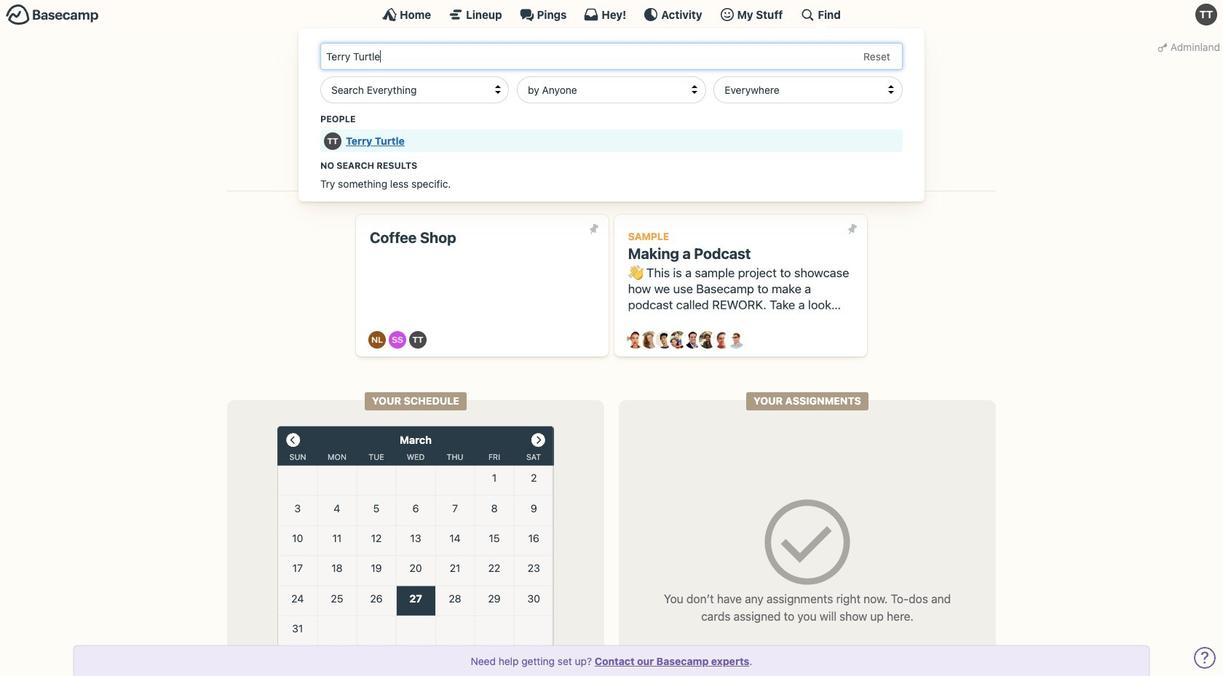 Task type: locate. For each thing, give the bounding box(es) containing it.
victor cooper image
[[728, 332, 745, 349]]

alert
[[321, 159, 903, 192]]

0 vertical spatial terry turtle image
[[1196, 4, 1218, 25]]

sarah silvers image
[[389, 332, 407, 349]]

1 vertical spatial terry turtle image
[[324, 132, 342, 150]]

jared davis image
[[656, 332, 673, 349]]

natalie lubich image
[[369, 332, 386, 349]]

2 horizontal spatial terry turtle image
[[1196, 4, 1218, 25]]

none reset field inside main element
[[857, 48, 898, 66]]

1 horizontal spatial terry turtle image
[[410, 332, 427, 349]]

annie bryan image
[[627, 332, 645, 349]]

0 horizontal spatial terry turtle image
[[324, 132, 342, 150]]

2 vertical spatial terry turtle image
[[410, 332, 427, 349]]

switch accounts image
[[6, 4, 99, 26]]

None reset field
[[857, 48, 898, 66]]

main element
[[0, 0, 1224, 202]]

nicole katz image
[[699, 332, 717, 349]]

terry turtle image
[[1196, 4, 1218, 25], [324, 132, 342, 150], [410, 332, 427, 349]]



Task type: vqa. For each thing, say whether or not it's contained in the screenshot.
as
no



Task type: describe. For each thing, give the bounding box(es) containing it.
josh fiske image
[[685, 332, 702, 349]]

Search for… search field
[[321, 43, 903, 70]]

alert inside main element
[[321, 159, 903, 192]]

steve marsh image
[[714, 332, 731, 349]]

cheryl walters image
[[642, 332, 659, 349]]

jennifer young image
[[670, 332, 688, 349]]

keyboard shortcut: ⌘ + / image
[[801, 7, 815, 22]]



